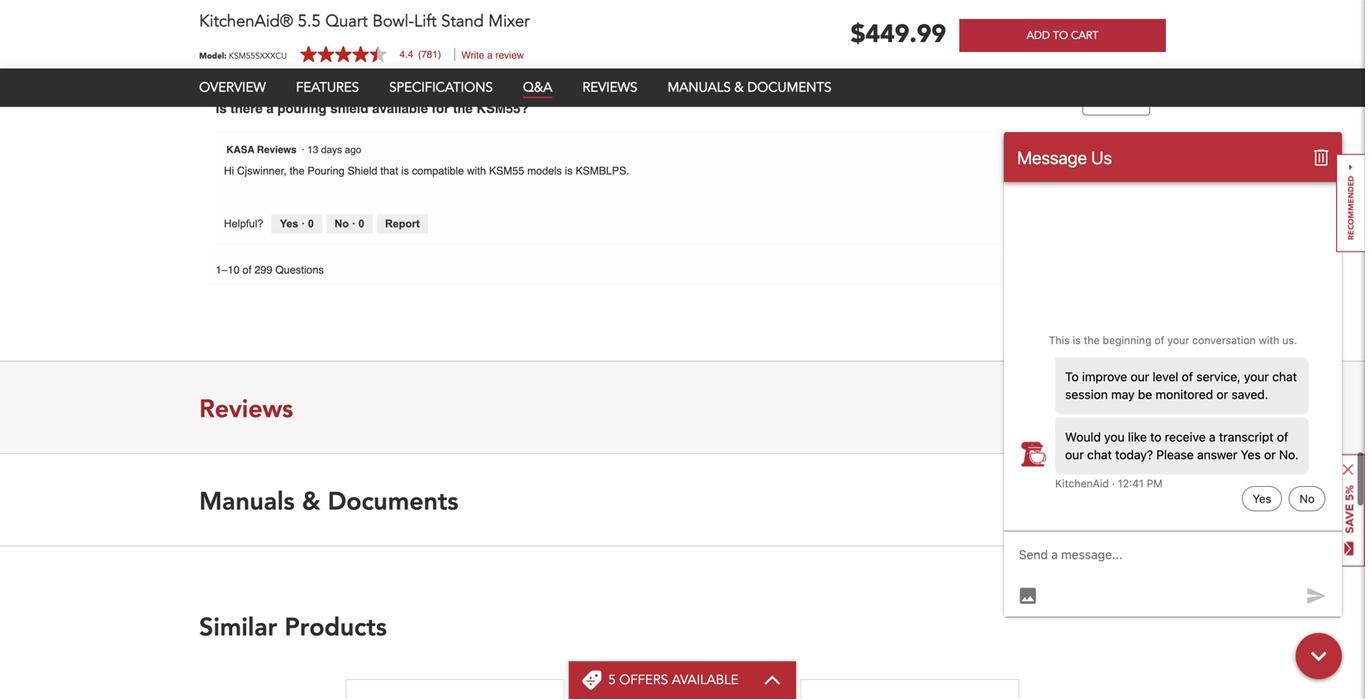 Task type: vqa. For each thing, say whether or not it's contained in the screenshot.
bottom available
yes



Task type: locate. For each thing, give the bounding box(es) containing it.
the
[[453, 101, 473, 116], [290, 165, 305, 177]]

0 horizontal spatial manuals
[[199, 485, 295, 517]]

0 vertical spatial content helpfulness group
[[224, 26, 428, 45]]

days right 14 at top
[[289, 81, 310, 92]]

is right that
[[401, 165, 409, 177]]

1 vertical spatial &
[[302, 485, 320, 517]]

a right there
[[266, 101, 274, 116]]

a
[[487, 50, 493, 61], [266, 101, 274, 116]]

1 horizontal spatial manuals
[[668, 78, 731, 97]]

documents
[[747, 78, 831, 97], [328, 485, 458, 517]]

&
[[734, 78, 744, 97], [302, 485, 320, 517]]

2 content helpfulness group from the top
[[224, 214, 428, 234]]

1–10 of 299 questions
[[216, 264, 330, 276]]

the right for
[[453, 101, 473, 116]]

helpful?
[[224, 29, 263, 41], [224, 218, 263, 230]]

shield
[[330, 101, 368, 116]]

answer
[[1099, 96, 1134, 109]]

report up '4.4'
[[385, 29, 420, 41]]

1 vertical spatial a
[[266, 101, 274, 116]]

0
[[308, 29, 314, 41], [358, 29, 364, 41], [308, 218, 314, 230], [358, 218, 364, 230]]

13
[[307, 144, 318, 156]]

ago up pouring
[[312, 81, 329, 92]]

features
[[296, 78, 359, 97]]

hi cjswinner, the pouring shield that is compatible with ksm55 models is ksmblps.
[[224, 165, 629, 177]]

lift
[[414, 10, 437, 33]]

kitchenaid®
[[199, 10, 293, 33]]

14
[[275, 81, 286, 92]]

1 horizontal spatial the
[[453, 101, 473, 116]]

content helpfulness group
[[224, 26, 428, 45], [224, 214, 428, 234]]

is
[[401, 165, 409, 177], [565, 165, 573, 177]]

manuals
[[668, 78, 731, 97], [199, 485, 295, 517]]

1 vertical spatial content helpfulness group
[[224, 214, 428, 234]]

1 vertical spatial no
[[335, 218, 349, 230]]

5.5
[[298, 10, 321, 33]]

· up questions
[[301, 218, 305, 230]]

ksm55sxxxcu
[[229, 50, 287, 61]]

heading
[[608, 672, 739, 690]]

no down pouring
[[335, 218, 349, 230]]

· left quart
[[301, 29, 305, 41]]

q&a link
[[523, 78, 552, 98]]

yes · 0 up questions
[[280, 218, 314, 230]]

helpful? up model: ksm55sxxxcu
[[224, 29, 263, 41]]

1 vertical spatial days
[[321, 144, 342, 156]]

days
[[289, 81, 310, 92], [321, 144, 342, 156]]

yes
[[280, 29, 298, 41], [280, 218, 298, 230]]

· left 13
[[302, 144, 305, 156]]

days right 13
[[321, 144, 342, 156]]

report button
[[377, 26, 428, 45], [377, 214, 428, 234]]

1 vertical spatial the
[[290, 165, 305, 177]]

is right the models at the left of the page
[[565, 165, 573, 177]]

1 report from the top
[[385, 29, 420, 41]]

reviews link
[[582, 78, 637, 97]]

no right 5.5
[[335, 29, 349, 41]]

0 vertical spatial documents
[[747, 78, 831, 97]]

2 helpful? from the top
[[224, 218, 263, 230]]

ago
[[312, 81, 329, 92], [345, 144, 361, 156]]

yes up the 'ksm55sxxxcu'
[[280, 29, 298, 41]]

0 horizontal spatial manuals & documents
[[199, 485, 458, 517]]

no · 0
[[335, 29, 364, 41], [335, 218, 364, 230]]

1 horizontal spatial available
[[672, 672, 739, 690]]

1 vertical spatial documents
[[328, 485, 458, 517]]

content helpfulness group up features
[[224, 26, 428, 45]]

the down kasa reviews · 13 days ago
[[290, 165, 305, 177]]

yes up questions
[[280, 218, 298, 230]]

helpful? for 2nd report button from the bottom
[[224, 29, 263, 41]]

answer button
[[1083, 74, 1149, 115]]

manuals & documents link
[[668, 78, 831, 97]]

report for second report button from the top of the page
[[385, 218, 420, 230]]

2 no · 0 from the top
[[335, 218, 364, 230]]

0 vertical spatial yes · 0
[[280, 29, 314, 41]]

0 vertical spatial ago
[[312, 81, 329, 92]]

1 vertical spatial yes · 0
[[280, 218, 314, 230]]

cjswinner button
[[216, 77, 266, 95]]

1 vertical spatial yes
[[280, 218, 298, 230]]

0 horizontal spatial &
[[302, 485, 320, 517]]

0 horizontal spatial days
[[289, 81, 310, 92]]

reviews
[[582, 78, 637, 97], [257, 144, 297, 156], [199, 392, 293, 424]]

0 horizontal spatial documents
[[328, 485, 458, 517]]

· down shield
[[352, 218, 355, 230]]

report button up '4.4'
[[377, 26, 428, 45]]

there
[[230, 101, 263, 116]]

2 vertical spatial reviews
[[199, 392, 293, 424]]

questions
[[275, 264, 324, 276]]

1 horizontal spatial ago
[[345, 144, 361, 156]]

products
[[285, 611, 387, 643]]

0 vertical spatial no
[[335, 29, 349, 41]]

helpful? up of
[[224, 218, 263, 230]]

add to cart button
[[959, 19, 1166, 52]]

0 vertical spatial manuals
[[668, 78, 731, 97]]

kasa
[[226, 144, 254, 156]]

no · 0 right 5.5
[[335, 29, 364, 41]]

1 helpful? from the top
[[224, 29, 263, 41]]

a right the write
[[487, 50, 493, 61]]

·
[[301, 29, 305, 41], [352, 29, 355, 41], [302, 144, 305, 156], [301, 218, 305, 230], [352, 218, 355, 230]]

0 vertical spatial report
[[385, 29, 420, 41]]

report button down that
[[377, 214, 428, 234]]

helpful? for second report button from the top of the page
[[224, 218, 263, 230]]

that
[[380, 165, 398, 177]]

mixer
[[488, 10, 530, 33]]

1 vertical spatial helpful?
[[224, 218, 263, 230]]

0 vertical spatial available
[[372, 101, 428, 116]]

1 horizontal spatial manuals & documents
[[668, 78, 831, 97]]

report down that
[[385, 218, 420, 230]]

bowl-
[[372, 10, 414, 33]]

specifications link
[[389, 78, 493, 97]]

0 vertical spatial no · 0
[[335, 29, 364, 41]]

yes · 0 up the 'ksm55sxxxcu'
[[280, 29, 314, 41]]

no
[[335, 29, 349, 41], [335, 218, 349, 230]]

1 horizontal spatial days
[[321, 144, 342, 156]]

cjswinner,
[[237, 165, 287, 177]]

review
[[495, 50, 524, 61]]

available
[[372, 101, 428, 116], [672, 672, 739, 690]]

0 horizontal spatial is
[[401, 165, 409, 177]]

manuals & documents
[[668, 78, 831, 97], [199, 485, 458, 517]]

report for 2nd report button from the bottom
[[385, 29, 420, 41]]

(781)
[[418, 49, 441, 60]]

1 vertical spatial ago
[[345, 144, 361, 156]]

write a review
[[461, 50, 524, 61]]

0 vertical spatial yes
[[280, 29, 298, 41]]

1 horizontal spatial &
[[734, 78, 744, 97]]

ago up shield
[[345, 144, 361, 156]]

0 vertical spatial &
[[734, 78, 744, 97]]

2 yes from the top
[[280, 218, 298, 230]]

0 vertical spatial days
[[289, 81, 310, 92]]

1 vertical spatial reviews
[[257, 144, 297, 156]]

for
[[432, 101, 449, 116]]

0 left quart
[[308, 29, 314, 41]]

1 vertical spatial manuals & documents
[[199, 485, 458, 517]]

available right the offers
[[672, 672, 739, 690]]

is
[[216, 101, 227, 116]]

model:
[[199, 50, 227, 61]]

report
[[385, 29, 420, 41], [385, 218, 420, 230]]

features link
[[296, 78, 359, 97]]

1 vertical spatial report
[[385, 218, 420, 230]]

add
[[1027, 28, 1050, 43]]

2 report from the top
[[385, 218, 420, 230]]

similar
[[199, 611, 277, 643]]

specifications
[[389, 78, 493, 97]]

1 horizontal spatial is
[[565, 165, 573, 177]]

content helpfulness group down pouring
[[224, 214, 428, 234]]

ksm55?
[[476, 101, 529, 116]]

kasa reviews · 13 days ago
[[226, 144, 367, 156]]

no · 0 down shield
[[335, 218, 364, 230]]

1 horizontal spatial a
[[487, 50, 493, 61]]

0 vertical spatial helpful?
[[224, 29, 263, 41]]

available left for
[[372, 101, 428, 116]]

1 vertical spatial report button
[[377, 214, 428, 234]]

yes · 0
[[280, 29, 314, 41], [280, 218, 314, 230]]

1 horizontal spatial documents
[[747, 78, 831, 97]]

0 vertical spatial the
[[453, 101, 473, 116]]

0 vertical spatial report button
[[377, 26, 428, 45]]

1 vertical spatial no · 0
[[335, 218, 364, 230]]



Task type: describe. For each thing, give the bounding box(es) containing it.
$449.99
[[851, 17, 946, 51]]

shield
[[348, 165, 377, 177]]

1–10
[[216, 264, 240, 276]]

model: ksm55sxxxcu
[[199, 50, 287, 61]]

1–10 of 299 questions alert
[[216, 264, 330, 276]]

pouring
[[308, 165, 345, 177]]

1 report button from the top
[[377, 26, 428, 45]]

5
[[608, 672, 616, 690]]

0 left bowl-
[[358, 29, 364, 41]]

models
[[527, 165, 562, 177]]

ksm55
[[489, 165, 524, 177]]

ksmblps.
[[576, 165, 629, 177]]

close image
[[1343, 465, 1354, 476]]

write
[[461, 50, 484, 61]]

1 is from the left
[[401, 165, 409, 177]]

recommendations image
[[1336, 154, 1365, 252]]

overview link
[[199, 78, 266, 97]]

similar products
[[199, 611, 387, 643]]

0 horizontal spatial ago
[[312, 81, 329, 92]]

to
[[1053, 28, 1068, 43]]

q&a
[[523, 78, 552, 97]]

chevron icon image
[[763, 676, 782, 686]]

cjswinner
[[217, 81, 265, 92]]

kitchenaid® 5.5 quart bowl-lift stand mixer
[[199, 10, 530, 33]]

2 no from the top
[[335, 218, 349, 230]]

is there a pouring shield available for the ksm55?
[[216, 101, 529, 116]]

0 vertical spatial reviews
[[582, 78, 637, 97]]

promo tag image
[[582, 671, 602, 691]]

1 content helpfulness group from the top
[[224, 26, 428, 45]]

1 yes from the top
[[280, 29, 298, 41]]

· left bowl-
[[352, 29, 355, 41]]

4.4 (781)
[[400, 49, 441, 60]]

0 horizontal spatial available
[[372, 101, 428, 116]]

0 horizontal spatial a
[[266, 101, 274, 116]]

heading containing 5
[[608, 672, 739, 690]]

stand
[[441, 10, 484, 33]]

299
[[254, 264, 272, 276]]

4.4
[[400, 49, 413, 60]]

1 yes · 0 from the top
[[280, 29, 314, 41]]

overview
[[199, 78, 266, 97]]

1 vertical spatial manuals
[[199, 485, 295, 517]]

2 is from the left
[[565, 165, 573, 177]]

0 vertical spatial manuals & documents
[[668, 78, 831, 97]]

1 vertical spatial available
[[672, 672, 739, 690]]

hi
[[224, 165, 234, 177]]

compatible
[[412, 165, 464, 177]]

write a review button
[[461, 50, 524, 61]]

0 vertical spatial a
[[487, 50, 493, 61]]

quart
[[325, 10, 368, 33]]

5 offers available
[[608, 672, 739, 690]]

with
[[467, 165, 486, 177]]

2 yes · 0 from the top
[[280, 218, 314, 230]]

of
[[243, 264, 252, 276]]

1 no · 0 from the top
[[335, 29, 364, 41]]

1 no from the top
[[335, 29, 349, 41]]

0 down shield
[[358, 218, 364, 230]]

offers
[[619, 672, 668, 690]]

pouring
[[277, 101, 327, 116]]

0 horizontal spatial the
[[290, 165, 305, 177]]

14 days ago
[[275, 81, 334, 92]]

0 up questions
[[308, 218, 314, 230]]

cart
[[1071, 28, 1099, 43]]

2 report button from the top
[[377, 214, 428, 234]]

add to cart
[[1027, 28, 1099, 43]]



